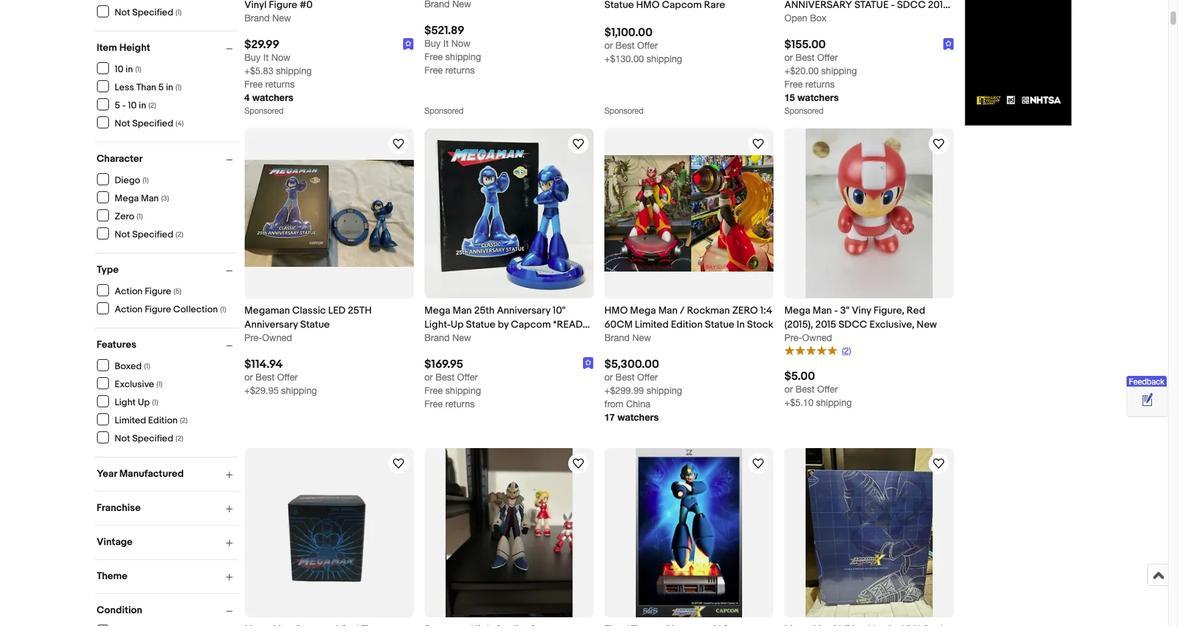 Task type: vqa. For each thing, say whether or not it's contained in the screenshot.
the top in
yes



Task type: locate. For each thing, give the bounding box(es) containing it.
offer inside $5,300.00 or best offer +$299.99 shipping from china 17 watchers
[[638, 372, 658, 383]]

or up +$299.99
[[605, 372, 613, 383]]

brand up "$29.99"
[[245, 13, 270, 24]]

boxed
[[115, 360, 142, 372]]

man
[[141, 192, 159, 204], [453, 304, 472, 317], [659, 304, 678, 317], [813, 304, 833, 317]]

returns down $521.89
[[446, 65, 475, 76]]

1 horizontal spatial watchers
[[618, 411, 659, 423]]

zero (1)
[[115, 210, 143, 222]]

best inside $5,300.00 or best offer +$299.99 shipping from china 17 watchers
[[616, 372, 635, 383]]

or inside or best offer +$20.00 shipping free returns 15 watchers
[[785, 52, 794, 63]]

or inside $5,300.00 or best offer +$299.99 shipping from china 17 watchers
[[605, 372, 613, 383]]

0 horizontal spatial statue
[[300, 318, 330, 331]]

rockman
[[687, 304, 731, 317]]

1 horizontal spatial brand new
[[425, 332, 472, 343]]

+$299.99
[[605, 385, 644, 396]]

2 figure from the top
[[145, 303, 171, 315]]

watch megaman classic led 25th anniversary statue image
[[391, 136, 407, 152]]

1 pre- from the left
[[245, 332, 262, 343]]

$5,300.00
[[605, 358, 660, 371]]

watch first4figures megaman x statue mint in box image
[[751, 456, 767, 472]]

offer down $1,100.00
[[638, 40, 658, 51]]

(3)
[[161, 194, 169, 202]]

0 vertical spatial action
[[115, 285, 143, 297]]

2 action from the top
[[115, 303, 143, 315]]

1 vertical spatial action
[[115, 303, 143, 315]]

mega right hmo
[[631, 304, 657, 317]]

megaman
[[245, 304, 290, 317]]

0 vertical spatial anniversary
[[497, 304, 551, 317]]

1 horizontal spatial up
[[451, 318, 464, 331]]

specified up item height dropdown button
[[132, 6, 173, 18]]

brand for $29.99
[[245, 13, 270, 24]]

now inside buy it now +$5.83 shipping free returns 4 watchers
[[271, 52, 291, 63]]

offer inside '$114.94 or best offer +$29.95 shipping'
[[277, 372, 298, 383]]

now
[[452, 38, 471, 49], [271, 52, 291, 63]]

shipping up china
[[647, 385, 683, 396]]

heading
[[245, 0, 401, 12], [605, 0, 765, 12], [785, 0, 951, 26], [245, 624, 390, 626], [425, 624, 566, 626], [605, 624, 753, 626], [785, 624, 949, 626]]

(1) inside the zero (1)
[[137, 212, 143, 220]]

0 vertical spatial limited
[[635, 318, 669, 331]]

shipping inside buy it now +$5.83 shipping free returns 4 watchers
[[276, 66, 312, 77]]

0 vertical spatial 5
[[158, 81, 164, 93]]

feedback
[[1130, 377, 1165, 386]]

megaman classic led 25th anniversary statue link
[[245, 304, 414, 332]]

10"
[[553, 304, 566, 317]]

1 horizontal spatial owned
[[803, 332, 833, 343]]

0 horizontal spatial it
[[263, 52, 269, 63]]

man left 25th
[[453, 304, 472, 317]]

returns down +$20.00 at the top right of the page
[[806, 79, 835, 90]]

in up less
[[126, 63, 133, 75]]

up
[[451, 318, 464, 331], [138, 396, 150, 408]]

2 owned from the left
[[803, 332, 833, 343]]

watch mega man capcom vinyl figure image
[[391, 456, 407, 472]]

best inside or best offer free shipping free returns
[[436, 372, 455, 383]]

condition button
[[97, 604, 239, 617]]

mega
[[115, 192, 139, 204], [425, 304, 451, 317], [631, 304, 657, 317], [785, 304, 811, 317]]

pre-
[[245, 332, 262, 343], [785, 332, 803, 343]]

- left 3"
[[835, 304, 839, 317]]

offer inside $5.00 or best offer +$5.10 shipping
[[818, 384, 838, 395]]

man left /
[[659, 304, 678, 317]]

buy up +$5.83
[[245, 52, 261, 63]]

man inside mega man 25th anniversary 10" light-up statue by capcom  *read desc*
[[453, 304, 472, 317]]

limited edition (2)
[[115, 415, 188, 426]]

(2) inside 5 - 10 in (2)
[[149, 101, 156, 109]]

5 right than
[[158, 81, 164, 93]]

watch mega man - 3" viny figure, red (2015), 2015 sdcc exclusive, new image
[[931, 136, 947, 152]]

buy
[[425, 38, 441, 49], [245, 52, 261, 63]]

shipping inside or best offer +$20.00 shipping free returns 15 watchers
[[822, 66, 858, 77]]

limited down light
[[115, 415, 146, 426]]

1 vertical spatial in
[[166, 81, 173, 93]]

watchers inside buy it now +$5.83 shipping free returns 4 watchers
[[252, 92, 294, 103]]

zero
[[733, 304, 758, 317]]

or up the +$130.00
[[605, 40, 613, 51]]

light-
[[425, 318, 451, 331]]

0 horizontal spatial anniversary
[[245, 318, 298, 331]]

shipping right +$5.10
[[817, 398, 852, 408]]

0 horizontal spatial watchers
[[252, 92, 294, 103]]

1 action from the top
[[115, 285, 143, 297]]

watchers for $29.99
[[252, 92, 294, 103]]

(1) inside less than 5 in (1)
[[176, 83, 182, 91]]

free inside buy it now +$5.83 shipping free returns 4 watchers
[[245, 79, 263, 90]]

returns inside buy it now +$5.83 shipping free returns 4 watchers
[[266, 79, 295, 90]]

figure for collection
[[145, 303, 171, 315]]

or down $169.95
[[425, 372, 433, 383]]

0 horizontal spatial 10
[[115, 63, 124, 75]]

(1) right boxed
[[144, 362, 150, 370]]

(1) right collection on the left of page
[[220, 305, 226, 313]]

year
[[97, 468, 117, 480]]

or inside or best offer free shipping free returns
[[425, 372, 433, 383]]

or up +$29.95
[[245, 372, 253, 383]]

0 horizontal spatial brand
[[245, 13, 270, 24]]

1 horizontal spatial in
[[139, 99, 146, 111]]

-
[[122, 99, 126, 111], [835, 304, 839, 317]]

offer down $169.95
[[457, 372, 478, 383]]

man inside hmo mega man / rockman zero 1:4 60cm limited edition statue in stock brand new
[[659, 304, 678, 317]]

watchers inside or best offer +$20.00 shipping free returns 15 watchers
[[798, 92, 839, 103]]

(2) down sdcc
[[843, 346, 852, 356]]

specified down limited edition (2)
[[132, 433, 173, 444]]

0 vertical spatial it
[[444, 38, 449, 49]]

(1) right diego
[[143, 176, 149, 184]]

1 horizontal spatial it
[[444, 38, 449, 49]]

owned up (2) link
[[803, 332, 833, 343]]

returns inside or best offer +$20.00 shipping free returns 15 watchers
[[806, 79, 835, 90]]

in
[[737, 318, 745, 331]]

best down $5.00
[[796, 384, 815, 395]]

2 not specified (2) from the top
[[115, 433, 184, 444]]

pre- down (2015),
[[785, 332, 803, 343]]

collection
[[173, 303, 218, 315]]

in down than
[[139, 99, 146, 111]]

mega man x (blue version) 1/4 scale statue by hmo capcom image
[[806, 448, 933, 618]]

(1) right than
[[176, 83, 182, 91]]

mega man - 3" viny figure, red (2015), 2015 sdcc exclusive, new heading
[[785, 304, 938, 331]]

brand new for $169.95
[[425, 332, 472, 343]]

manufactured
[[119, 468, 184, 480]]

0 horizontal spatial -
[[122, 99, 126, 111]]

0 vertical spatial 10
[[115, 63, 124, 75]]

3 statue from the left
[[705, 318, 735, 331]]

now down "$29.99"
[[271, 52, 291, 63]]

0 horizontal spatial pre-
[[245, 332, 262, 343]]

mega inside hmo mega man / rockman zero 1:4 60cm limited edition statue in stock brand new
[[631, 304, 657, 317]]

in right than
[[166, 81, 173, 93]]

specified down 5 - 10 in (2)
[[132, 117, 173, 129]]

(1) right 'zero'
[[137, 212, 143, 220]]

offer
[[638, 40, 658, 51], [818, 52, 838, 63], [277, 372, 298, 383], [457, 372, 478, 383], [638, 372, 658, 383], [818, 384, 838, 395]]

0 vertical spatial not specified (2)
[[115, 228, 184, 240]]

watch mega man 25th anniversary 10" light-up statue by capcom  *read desc* image
[[571, 136, 587, 152]]

watchers right 15
[[798, 92, 839, 103]]

man inside mega man - 3" viny figure, red (2015), 2015 sdcc exclusive, new pre-owned
[[813, 304, 833, 317]]

shipping right +$20.00 at the top right of the page
[[822, 66, 858, 77]]

edition down light up (1)
[[148, 415, 178, 426]]

(2)
[[149, 101, 156, 109], [176, 230, 184, 239], [843, 346, 852, 356], [180, 416, 188, 425], [176, 434, 184, 443]]

figure down action figure (5)
[[145, 303, 171, 315]]

not specified (2) down the zero (1) on the left top of page
[[115, 228, 184, 240]]

or inside the $1,100.00 or best offer +$130.00 shipping
[[605, 40, 613, 51]]

2 horizontal spatial brand
[[605, 332, 630, 343]]

exclusive
[[115, 378, 154, 390]]

action down action figure (5)
[[115, 303, 143, 315]]

1 vertical spatial figure
[[145, 303, 171, 315]]

statue inside megaman classic led 25th anniversary statue pre-owned
[[300, 318, 330, 331]]

(1) up than
[[135, 65, 141, 73]]

0 horizontal spatial up
[[138, 396, 150, 408]]

1 owned from the left
[[262, 332, 292, 343]]

1 vertical spatial 5
[[115, 99, 120, 111]]

1 figure from the top
[[145, 285, 171, 297]]

0 horizontal spatial now
[[271, 52, 291, 63]]

(2) up not specified (4)
[[149, 101, 156, 109]]

5
[[158, 81, 164, 93], [115, 99, 120, 111]]

up right light
[[138, 396, 150, 408]]

best inside $5.00 or best offer +$5.10 shipping
[[796, 384, 815, 395]]

4
[[245, 92, 250, 103]]

shipping right +$29.95
[[281, 385, 317, 396]]

2 horizontal spatial watchers
[[798, 92, 839, 103]]

mega for mega man 25th anniversary 10" light-up statue by capcom  *read desc*
[[425, 304, 451, 317]]

or inside $5.00 or best offer +$5.10 shipping
[[785, 384, 794, 395]]

1 statue from the left
[[300, 318, 330, 331]]

item height
[[97, 41, 150, 54]]

offer down (2) link
[[818, 384, 838, 395]]

(1) inside action figure collection (1)
[[220, 305, 226, 313]]

$5.00 or best offer +$5.10 shipping
[[785, 370, 852, 408]]

anniversary
[[497, 304, 551, 317], [245, 318, 298, 331]]

now inside $521.89 buy it now free shipping free returns
[[452, 38, 471, 49]]

1 vertical spatial not specified (2)
[[115, 433, 184, 444]]

figure for (5)
[[145, 285, 171, 297]]

0 horizontal spatial buy
[[245, 52, 261, 63]]

0 horizontal spatial limited
[[115, 415, 146, 426]]

best for $5,300.00
[[616, 372, 635, 383]]

up inside mega man 25th anniversary 10" light-up statue by capcom  *read desc*
[[451, 318, 464, 331]]

megaman classic led 25th anniversary statue pre-owned
[[245, 304, 372, 343]]

(1) up limited edition (2)
[[152, 398, 158, 406]]

2 statue from the left
[[466, 318, 496, 331]]

megaman classic led 25th anniversary statue heading
[[245, 304, 372, 331]]

1 horizontal spatial edition
[[671, 318, 703, 331]]

not down 'zero'
[[115, 228, 130, 240]]

+$5.10
[[785, 398, 814, 408]]

$29.99
[[245, 38, 280, 52]]

new down red
[[917, 318, 938, 331]]

2 pre- from the left
[[785, 332, 803, 343]]

offer for $5,300.00
[[638, 372, 658, 383]]

(1) inside light up (1)
[[152, 398, 158, 406]]

in for 5 - 10 in
[[139, 99, 146, 111]]

action down 'type'
[[115, 285, 143, 297]]

watch japanese high quality custom megaman x-over figure image
[[571, 456, 587, 472]]

brand down light-
[[425, 332, 450, 343]]

shipping
[[446, 52, 481, 63], [647, 54, 683, 64], [276, 66, 312, 77], [822, 66, 858, 77], [281, 385, 317, 396], [446, 385, 481, 396], [647, 385, 683, 396], [817, 398, 852, 408]]

1 horizontal spatial 10
[[128, 99, 137, 111]]

2 horizontal spatial in
[[166, 81, 173, 93]]

returns down +$5.83
[[266, 79, 295, 90]]

25th
[[348, 304, 372, 317]]

mega up (2015),
[[785, 304, 811, 317]]

1 horizontal spatial now
[[452, 38, 471, 49]]

height
[[119, 41, 150, 54]]

best inside '$114.94 or best offer +$29.95 shipping'
[[256, 372, 275, 383]]

in
[[126, 63, 133, 75], [166, 81, 173, 93], [139, 99, 146, 111]]

not specified (2) down limited edition (2)
[[115, 433, 184, 444]]

0 horizontal spatial brand new
[[245, 13, 291, 24]]

buy it now +$5.83 shipping free returns 4 watchers
[[245, 52, 312, 103]]

new up "$29.99"
[[272, 13, 291, 24]]

pre- inside mega man - 3" viny figure, red (2015), 2015 sdcc exclusive, new pre-owned
[[785, 332, 803, 343]]

(2) inside limited edition (2)
[[180, 416, 188, 425]]

light up (1)
[[115, 396, 158, 408]]

best up +$299.99
[[616, 372, 635, 383]]

edition
[[671, 318, 703, 331], [148, 415, 178, 426]]

10 down less
[[128, 99, 137, 111]]

1 horizontal spatial 5
[[158, 81, 164, 93]]

features
[[97, 339, 137, 351]]

not specified (2)
[[115, 228, 184, 240], [115, 433, 184, 444]]

mega down diego
[[115, 192, 139, 204]]

1 vertical spatial anniversary
[[245, 318, 298, 331]]

1 vertical spatial buy
[[245, 52, 261, 63]]

shipping right the +$130.00
[[647, 54, 683, 64]]

statue down 25th
[[466, 318, 496, 331]]

man left (3)
[[141, 192, 159, 204]]

offer down $155.00
[[818, 52, 838, 63]]

$155.00
[[785, 38, 826, 52]]

figure
[[145, 285, 171, 297], [145, 303, 171, 315]]

item height button
[[97, 41, 239, 54]]

0 vertical spatial edition
[[671, 318, 703, 331]]

10 up less
[[115, 63, 124, 75]]

anniversary up capcom at the left
[[497, 304, 551, 317]]

(1) right 'exclusive'
[[157, 380, 163, 388]]

+$29.95
[[245, 385, 279, 396]]

owned inside mega man - 3" viny figure, red (2015), 2015 sdcc exclusive, new pre-owned
[[803, 332, 833, 343]]

1 vertical spatial limited
[[115, 415, 146, 426]]

brand for $169.95
[[425, 332, 450, 343]]

best down $114.94
[[256, 372, 275, 383]]

brand new up "$29.99"
[[245, 13, 291, 24]]

or inside '$114.94 or best offer +$29.95 shipping'
[[245, 372, 253, 383]]

watchers inside $5,300.00 or best offer +$299.99 shipping from china 17 watchers
[[618, 411, 659, 423]]

figure left (5)
[[145, 285, 171, 297]]

0 vertical spatial up
[[451, 318, 464, 331]]

offer inside or best offer free shipping free returns
[[457, 372, 478, 383]]

0 horizontal spatial owned
[[262, 332, 292, 343]]

it down $521.89
[[444, 38, 449, 49]]

owned down megaman
[[262, 332, 292, 343]]

action
[[115, 285, 143, 297], [115, 303, 143, 315]]

+$130.00
[[605, 54, 644, 64]]

2 horizontal spatial statue
[[705, 318, 735, 331]]

mega up light-
[[425, 304, 451, 317]]

it inside $521.89 buy it now free shipping free returns
[[444, 38, 449, 49]]

it down "$29.99"
[[263, 52, 269, 63]]

best down $155.00
[[796, 52, 815, 63]]

returns inside or best offer free shipping free returns
[[446, 399, 475, 409]]

mega man - 3" viny figure, red (2015), 2015 sdcc exclusive, new pre-owned
[[785, 304, 938, 343]]

shipping right +$5.83
[[276, 66, 312, 77]]

not down limited edition (2)
[[115, 433, 130, 444]]

- down less
[[122, 99, 126, 111]]

watchers down china
[[618, 411, 659, 423]]

returns down $169.95
[[446, 399, 475, 409]]

mega man 25th anniversary 10" light-up statue by capcom  *read desc*
[[425, 304, 583, 345]]

5 down less
[[115, 99, 120, 111]]

not down 5 - 10 in (2)
[[115, 117, 130, 129]]

up up desc*
[[451, 318, 464, 331]]

1 horizontal spatial limited
[[635, 318, 669, 331]]

1 vertical spatial -
[[835, 304, 839, 317]]

zero
[[115, 210, 134, 222]]

0 vertical spatial now
[[452, 38, 471, 49]]

owned
[[262, 332, 292, 343], [803, 332, 833, 343]]

mega inside mega man 25th anniversary 10" light-up statue by capcom  *read desc*
[[425, 304, 451, 317]]

best down $1,100.00
[[616, 40, 635, 51]]

1 horizontal spatial anniversary
[[497, 304, 551, 317]]

by
[[498, 318, 509, 331]]

man up 2015
[[813, 304, 833, 317]]

or for $1,100.00
[[605, 40, 613, 51]]

offer down $5,300.00
[[638, 372, 658, 383]]

not up item height
[[115, 6, 130, 18]]

17
[[605, 411, 615, 423]]

1 vertical spatial brand new
[[425, 332, 472, 343]]

offer inside the $1,100.00 or best offer +$130.00 shipping
[[638, 40, 658, 51]]

0 vertical spatial in
[[126, 63, 133, 75]]

0 vertical spatial figure
[[145, 285, 171, 297]]

mega man - 3" viny figure, red (2015), 2015 sdcc exclusive, new link
[[785, 304, 954, 332]]

now down $521.89
[[452, 38, 471, 49]]

best for $114.94
[[256, 372, 275, 383]]

or down $5.00
[[785, 384, 794, 395]]

0 vertical spatial brand new
[[245, 13, 291, 24]]

statue down rockman
[[705, 318, 735, 331]]

1 horizontal spatial pre-
[[785, 332, 803, 343]]

limited right 60cm
[[635, 318, 669, 331]]

1 horizontal spatial brand
[[425, 332, 450, 343]]

10
[[115, 63, 124, 75], [128, 99, 137, 111]]

(1) inside diego (1)
[[143, 176, 149, 184]]

offer down $114.94
[[277, 372, 298, 383]]

brand new down light-
[[425, 332, 472, 343]]

shipping inside $5.00 or best offer +$5.10 shipping
[[817, 398, 852, 408]]

1 horizontal spatial buy
[[425, 38, 441, 49]]

new down 60cm
[[633, 332, 652, 343]]

5 - 10 in (2)
[[115, 99, 156, 111]]

hmo
[[605, 304, 628, 317]]

viny
[[852, 304, 872, 317]]

1 vertical spatial now
[[271, 52, 291, 63]]

less than 5 in (1)
[[115, 81, 182, 93]]

statue
[[300, 318, 330, 331], [466, 318, 496, 331], [705, 318, 735, 331]]

2 vertical spatial in
[[139, 99, 146, 111]]

$1,100.00 or best offer +$130.00 shipping
[[605, 26, 683, 64]]

1 vertical spatial edition
[[148, 415, 178, 426]]

1 horizontal spatial statue
[[466, 318, 496, 331]]

specified down the zero (1) on the left top of page
[[132, 228, 173, 240]]

(1) up item height dropdown button
[[176, 8, 182, 16]]

0 vertical spatial buy
[[425, 38, 441, 49]]

vintage
[[97, 536, 133, 549]]

mega inside mega man - 3" viny figure, red (2015), 2015 sdcc exclusive, new pre-owned
[[785, 304, 811, 317]]

- inside mega man - 3" viny figure, red (2015), 2015 sdcc exclusive, new pre-owned
[[835, 304, 839, 317]]

best inside the $1,100.00 or best offer +$130.00 shipping
[[616, 40, 635, 51]]

(1) inside exclusive (1)
[[157, 380, 163, 388]]

free
[[425, 52, 443, 63], [425, 65, 443, 76], [245, 79, 263, 90], [785, 79, 803, 90], [425, 385, 443, 396], [425, 399, 443, 409]]

brand down 60cm
[[605, 332, 630, 343]]

best down $169.95
[[436, 372, 455, 383]]

1 vertical spatial it
[[263, 52, 269, 63]]

shipping inside or best offer free shipping free returns
[[446, 385, 481, 396]]

best inside or best offer +$20.00 shipping free returns 15 watchers
[[796, 52, 815, 63]]

shipping down $169.95
[[446, 385, 481, 396]]

1 horizontal spatial -
[[835, 304, 839, 317]]

not specified (1)
[[115, 6, 182, 18]]

shipping down $521.89
[[446, 52, 481, 63]]



Task type: describe. For each thing, give the bounding box(es) containing it.
4 specified from the top
[[132, 433, 173, 444]]

capcom
[[511, 318, 551, 331]]

hmo mega man / rockman zero 1:4 60cm limited edition statue in stock heading
[[605, 304, 774, 331]]

anniversary inside mega man 25th anniversary 10" light-up statue by capcom  *read desc*
[[497, 304, 551, 317]]

diego (1)
[[115, 174, 149, 186]]

vintage button
[[97, 536, 239, 549]]

returns for or best offer free shipping free returns
[[446, 399, 475, 409]]

open box
[[785, 13, 827, 24]]

man for mega man (3)
[[141, 192, 159, 204]]

$114.94 or best offer +$29.95 shipping
[[245, 358, 317, 396]]

statue inside mega man 25th anniversary 10" light-up statue by capcom  *read desc*
[[466, 318, 496, 331]]

10 in (1)
[[115, 63, 141, 75]]

shipping inside the $1,100.00 or best offer +$130.00 shipping
[[647, 54, 683, 64]]

(1) inside '10 in (1)'
[[135, 65, 141, 73]]

(1) inside boxed (1)
[[144, 362, 150, 370]]

open
[[785, 13, 808, 24]]

(2) down limited edition (2)
[[176, 434, 184, 443]]

led
[[328, 304, 346, 317]]

returns for buy it now +$5.83 shipping free returns 4 watchers
[[266, 79, 295, 90]]

2 not from the top
[[115, 117, 130, 129]]

mega man (3)
[[115, 192, 169, 204]]

watch mega man x (blue version) 1/4 scale statue by hmo capcom image
[[931, 456, 947, 472]]

watch hmo mega man / rockman zero 1:4 60cm limited edition statue in stock image
[[751, 136, 767, 152]]

brand inside hmo mega man / rockman zero 1:4 60cm limited edition statue in stock brand new
[[605, 332, 630, 343]]

best for $5.00
[[796, 384, 815, 395]]

mega man 25th anniversary 10" light-up statue by capcom  *read desc* link
[[425, 304, 594, 345]]

action for action figure collection
[[115, 303, 143, 315]]

anniversary inside megaman classic led 25th anniversary statue pre-owned
[[245, 318, 298, 331]]

not specified (4)
[[115, 117, 184, 129]]

shipping inside $521.89 buy it now free shipping free returns
[[446, 52, 481, 63]]

year manufactured
[[97, 468, 184, 480]]

box
[[811, 13, 827, 24]]

returns for or best offer +$20.00 shipping free returns 15 watchers
[[806, 79, 835, 90]]

0 vertical spatial -
[[122, 99, 126, 111]]

(2) link
[[785, 345, 852, 356]]

owned inside megaman classic led 25th anniversary statue pre-owned
[[262, 332, 292, 343]]

or for $5.00
[[785, 384, 794, 395]]

japanese high quality custom megaman x-over figure image
[[425, 448, 594, 618]]

mega man - 3" viny figure, red (2015), 2015 sdcc exclusive, new image
[[806, 129, 933, 298]]

type button
[[97, 264, 239, 276]]

1 specified from the top
[[132, 6, 173, 18]]

(4)
[[176, 119, 184, 127]]

shipping inside '$114.94 or best offer +$29.95 shipping'
[[281, 385, 317, 396]]

offer for $114.94
[[277, 372, 298, 383]]

year manufactured button
[[97, 468, 239, 480]]

brand new for $29.99
[[245, 13, 291, 24]]

first4figures megaman x statue mint in box image
[[637, 448, 743, 618]]

offer for $1,100.00
[[638, 40, 658, 51]]

new up $169.95
[[453, 332, 472, 343]]

less
[[115, 81, 134, 93]]

new inside hmo mega man / rockman zero 1:4 60cm limited edition statue in stock brand new
[[633, 332, 652, 343]]

from
[[605, 399, 624, 409]]

0 horizontal spatial 5
[[115, 99, 120, 111]]

hmo mega man / rockman zero 1:4 60cm limited edition statue in stock brand new
[[605, 304, 774, 343]]

free inside or best offer +$20.00 shipping free returns 15 watchers
[[785, 79, 803, 90]]

than
[[136, 81, 156, 93]]

diego
[[115, 174, 140, 186]]

stock
[[748, 318, 774, 331]]

3 specified from the top
[[132, 228, 173, 240]]

(2) up type dropdown button
[[176, 230, 184, 239]]

light
[[115, 396, 136, 408]]

(2) inside (2) link
[[843, 346, 852, 356]]

returns inside $521.89 buy it now free shipping free returns
[[446, 65, 475, 76]]

3 not from the top
[[115, 228, 130, 240]]

theme button
[[97, 570, 239, 583]]

desc*
[[425, 332, 455, 345]]

condition
[[97, 604, 142, 617]]

hmo mega man / rockman zero 1:4 60cm limited edition statue in stock image
[[605, 155, 774, 272]]

china
[[627, 399, 651, 409]]

15
[[785, 92, 795, 103]]

1:4
[[761, 304, 773, 317]]

mega man capcom vinyl figure image
[[245, 448, 414, 618]]

(1) inside not specified (1)
[[176, 8, 182, 16]]

watchers for $155.00
[[798, 92, 839, 103]]

or best offer free shipping free returns
[[425, 372, 481, 409]]

/
[[680, 304, 685, 317]]

$5.00
[[785, 370, 816, 384]]

it inside buy it now +$5.83 shipping free returns 4 watchers
[[263, 52, 269, 63]]

or for $114.94
[[245, 372, 253, 383]]

(5)
[[174, 287, 182, 295]]

shipping inside $5,300.00 or best offer +$299.99 shipping from china 17 watchers
[[647, 385, 683, 396]]

or best offer +$20.00 shipping free returns 15 watchers
[[785, 52, 858, 103]]

type
[[97, 264, 119, 276]]

4 not from the top
[[115, 433, 130, 444]]

mega man 25th anniversary 10" light-up statue by capcom  *read desc* image
[[425, 129, 594, 298]]

+$5.83
[[245, 66, 274, 77]]

statue inside hmo mega man / rockman zero 1:4 60cm limited edition statue in stock brand new
[[705, 318, 735, 331]]

pre- inside megaman classic led 25th anniversary statue pre-owned
[[245, 332, 262, 343]]

character
[[97, 153, 143, 165]]

1 not from the top
[[115, 6, 130, 18]]

mega man 25th anniversary 10" light-up statue by capcom  *read desc* heading
[[425, 304, 590, 345]]

mega for mega man - 3" viny figure, red (2015), 2015 sdcc exclusive, new pre-owned
[[785, 304, 811, 317]]

in for less than 5 in
[[166, 81, 173, 93]]

new inside mega man - 3" viny figure, red (2015), 2015 sdcc exclusive, new pre-owned
[[917, 318, 938, 331]]

2 specified from the top
[[132, 117, 173, 129]]

25th
[[475, 304, 495, 317]]

hmo mega man / rockman zero 1:4 60cm limited edition statue in stock link
[[605, 304, 774, 332]]

1 vertical spatial 10
[[128, 99, 137, 111]]

(2015),
[[785, 318, 814, 331]]

figure,
[[874, 304, 905, 317]]

$114.94
[[245, 358, 283, 371]]

*read
[[554, 318, 583, 331]]

buy inside buy it now +$5.83 shipping free returns 4 watchers
[[245, 52, 261, 63]]

man for mega man 25th anniversary 10" light-up statue by capcom  *read desc*
[[453, 304, 472, 317]]

franchise
[[97, 502, 141, 515]]

theme
[[97, 570, 128, 583]]

buy inside $521.89 buy it now free shipping free returns
[[425, 38, 441, 49]]

megaman classic led 25th anniversary statue image
[[245, 160, 414, 267]]

or for $5,300.00
[[605, 372, 613, 383]]

exclusive (1)
[[115, 378, 163, 390]]

classic
[[292, 304, 326, 317]]

best for $1,100.00
[[616, 40, 635, 51]]

edition inside hmo mega man / rockman zero 1:4 60cm limited edition statue in stock brand new
[[671, 318, 703, 331]]

$5,300.00 or best offer +$299.99 shipping from china 17 watchers
[[605, 358, 683, 423]]

action for action figure
[[115, 285, 143, 297]]

$521.89 buy it now free shipping free returns
[[425, 24, 481, 76]]

1 not specified (2) from the top
[[115, 228, 184, 240]]

$521.89
[[425, 24, 465, 38]]

features button
[[97, 339, 239, 351]]

exclusive,
[[870, 318, 915, 331]]

red
[[907, 304, 926, 317]]

limited inside hmo mega man / rockman zero 1:4 60cm limited edition statue in stock brand new
[[635, 318, 669, 331]]

$169.95
[[425, 358, 464, 371]]

3"
[[841, 304, 850, 317]]

0 horizontal spatial in
[[126, 63, 133, 75]]

0 horizontal spatial edition
[[148, 415, 178, 426]]

offer for $5.00
[[818, 384, 838, 395]]

action figure (5)
[[115, 285, 182, 297]]

man for mega man - 3" viny figure, red (2015), 2015 sdcc exclusive, new pre-owned
[[813, 304, 833, 317]]

franchise button
[[97, 502, 239, 515]]

character button
[[97, 153, 239, 165]]

mega for mega man (3)
[[115, 192, 139, 204]]

1 vertical spatial up
[[138, 396, 150, 408]]

60cm
[[605, 318, 633, 331]]

offer inside or best offer +$20.00 shipping free returns 15 watchers
[[818, 52, 838, 63]]

+$20.00
[[785, 66, 819, 77]]

action figure collection (1)
[[115, 303, 226, 315]]

2015
[[816, 318, 837, 331]]

advertisement region
[[965, 0, 1072, 126]]



